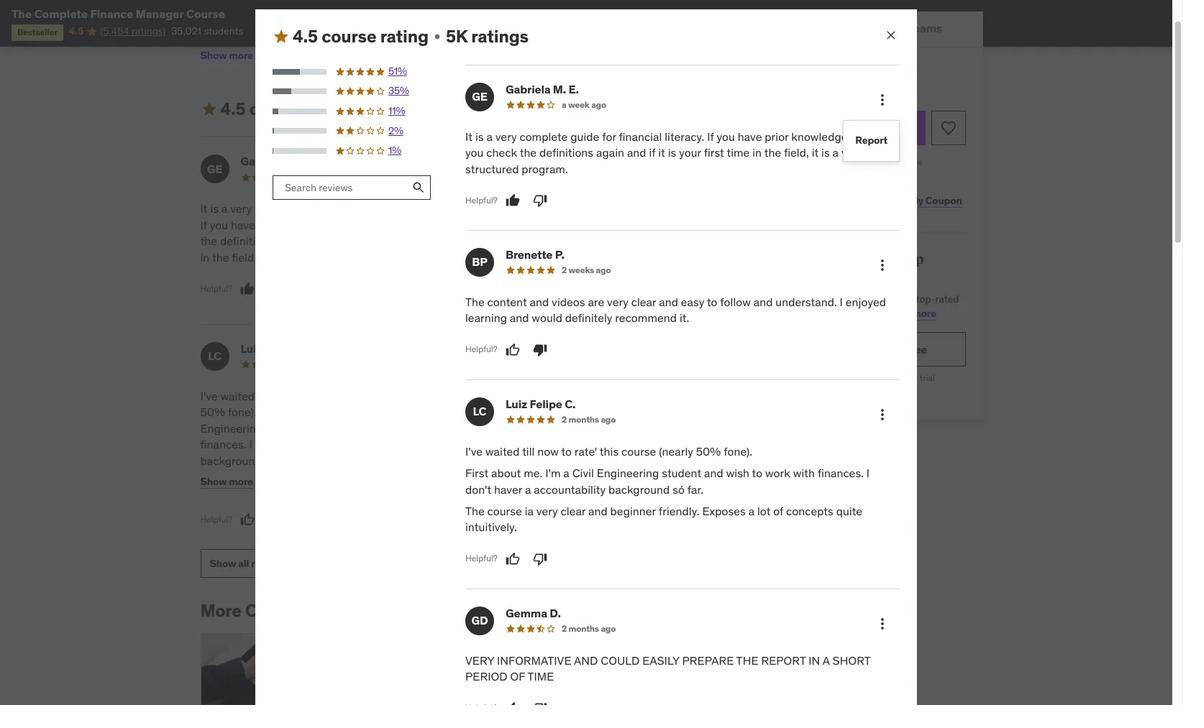 Task type: locate. For each thing, give the bounding box(es) containing it.
it is a very complete guide for financial literacy. if you have prior knowledge, it helps you check the definitions again and if it is your first time in the field, it is a very well structured program. for undo mark review by brenette p. as unhelpful icon
[[466, 129, 891, 176]]

a week ago for mark review by brenette p. as helpful "icon" for undo mark review by brenette p. as unhelpful image
[[297, 172, 341, 182]]

0 horizontal spatial background
[[200, 454, 262, 468]]

0 horizontal spatial program.
[[393, 250, 439, 264]]

0 vertical spatial 50%
[[200, 405, 225, 420]]

in
[[590, 405, 602, 420], [809, 654, 820, 668]]

luiz felipe c.
[[241, 342, 311, 356], [506, 397, 576, 411]]

1 horizontal spatial enjoyed
[[846, 295, 886, 309]]

1 show more from the top
[[200, 49, 253, 62]]

helps for undo mark review by brenette p. as unhelpful image
[[356, 218, 384, 232]]

intuitively. up mark review by luiz felipe c. as helpful icon
[[466, 520, 517, 535]]

engineering inside dialog
[[597, 466, 659, 481]]

0 vertical spatial prepare
[[464, 405, 515, 420]]

bp
[[470, 162, 486, 176], [472, 255, 488, 269]]

me. for mark review by brenette p. as helpful "icon" corresponding to undo mark review by brenette p. as unhelpful icon
[[524, 466, 543, 481]]

first inside dialog
[[704, 146, 724, 160]]

exposes for undo mark review by gemma d. as helpful icon inside dialog
[[702, 504, 746, 519]]

fone). for mark review by brenette p. as helpful "icon" corresponding to undo mark review by brenette p. as unhelpful icon
[[724, 445, 753, 459]]

brenette up mark review by gabriela m. e. as unhelpful image
[[504, 154, 551, 169]]

time down the submit search 'image' at the left of page
[[407, 234, 430, 248]]

brenette p. for undo mark review by brenette p. as unhelpful icon
[[506, 248, 565, 262]]

1 horizontal spatial complete
[[520, 129, 568, 144]]

medium image
[[273, 28, 290, 46], [200, 101, 218, 118]]

very informative and could easily prepare the report in a short period of time inside dialog
[[466, 654, 871, 684]]

learn more
[[884, 307, 936, 320]]

helps for undo mark review by brenette p. as unhelpful icon
[[863, 129, 891, 144]]

accountability inside dialog
[[534, 482, 606, 497]]

to
[[464, 218, 474, 232], [825, 250, 839, 268], [707, 295, 718, 309], [296, 389, 307, 404], [356, 421, 366, 436], [561, 445, 572, 459], [752, 466, 763, 481]]

xsmall image inside show more button
[[256, 50, 268, 62]]

0 horizontal spatial time
[[407, 234, 430, 248]]

are inside dialog
[[588, 295, 604, 309]]

well inside dialog
[[866, 146, 886, 160]]

lot for undo mark review by brenette p. as unhelpful icon
[[758, 504, 771, 519]]

complete inside dialog
[[520, 129, 568, 144]]

i've inside i've waited till now to rate' this course (nearly 50% fone).
[[200, 389, 218, 404]]

brenette inside dialog
[[506, 248, 553, 262]]

2 weeks ago for undo mark review by brenette p. as unhelpful icon
[[562, 265, 611, 276]]

lot
[[347, 470, 361, 484], [758, 504, 771, 519]]

rate' for mark review by brenette p. as helpful "icon" corresponding to undo mark review by brenette p. as unhelpful icon
[[575, 445, 597, 459]]

about inside dialog
[[491, 466, 521, 481]]

financial for mark review by brenette p. as helpful "icon" for undo mark review by brenette p. as unhelpful image
[[354, 202, 397, 216]]

knowledge, for undo mark review by brenette p. as unhelpful image
[[285, 218, 344, 232]]

1 vertical spatial knowledge,
[[285, 218, 344, 232]]

waited inside dialog
[[486, 445, 520, 459]]

would inside dialog
[[532, 311, 563, 326]]

buy this course button
[[756, 111, 926, 145]]

1 horizontal spatial for
[[602, 129, 616, 144]]

content left mark review by gabriela m. e. as unhelpful image
[[486, 202, 525, 216]]

undo mark review by gemma d. as helpful image for mark review by brenette p. as helpful "icon" corresponding to undo mark review by brenette p. as unhelpful icon
[[506, 702, 520, 706]]

p. for undo mark review by brenette p. as unhelpful image
[[553, 154, 563, 169]]

well
[[866, 146, 886, 160], [314, 250, 334, 264]]

gabriela inside dialog
[[506, 82, 551, 96]]

and
[[572, 389, 596, 404], [574, 654, 598, 668]]

0 horizontal spatial till
[[257, 389, 270, 404]]

intuitively. up mark review by luiz felipe c. as helpful image
[[229, 486, 281, 500]]

enjoyed inside dialog
[[846, 295, 886, 309]]

1 horizontal spatial if
[[707, 129, 714, 144]]

program. for undo mark review by brenette p. as unhelpful image
[[393, 250, 439, 264]]

teams
[[908, 21, 942, 36]]

2 months from the top
[[569, 624, 599, 634]]

learning
[[646, 218, 687, 232], [466, 311, 507, 326]]

more down top- at the right top of page
[[912, 307, 936, 320]]

check for mark review by brenette p. as helpful "icon" for undo mark review by brenette p. as unhelpful image
[[408, 218, 439, 232]]

wish for undo mark review by brenette p. as unhelpful image
[[330, 421, 353, 436]]

gabriela m. e. inside dialog
[[506, 82, 579, 96]]

report
[[543, 405, 587, 420], [761, 654, 806, 668]]

p.
[[553, 154, 563, 169], [555, 248, 565, 262]]

5k ratings for the rightmost medium image
[[446, 25, 529, 48]]

check inside dialog
[[487, 146, 517, 160]]

1 horizontal spatial c.
[[565, 397, 576, 411]]

0 horizontal spatial now
[[273, 389, 294, 404]]

1 horizontal spatial helps
[[863, 129, 891, 144]]

wish for undo mark review by brenette p. as unhelpful icon
[[726, 466, 750, 481]]

0 vertical spatial brenette p.
[[504, 154, 563, 169]]

financial
[[619, 129, 662, 144], [354, 202, 397, 216]]

2 vertical spatial show
[[210, 557, 236, 570]]

content up gemma d. gd
[[487, 295, 527, 309]]

well for undo mark review by brenette p. as unhelpful icon
[[866, 146, 886, 160]]

gd inside gemma d. gd
[[470, 349, 486, 364]]

0 vertical spatial ratings
[[471, 25, 529, 48]]

0 horizontal spatial lc
[[208, 349, 222, 364]]

1 vertical spatial and
[[574, 654, 598, 668]]

1 vertical spatial i'm
[[545, 466, 561, 481]]

apply coupon
[[897, 194, 962, 207]]

p. for undo mark review by brenette p. as unhelpful icon
[[555, 248, 565, 262]]

plus
[[829, 293, 848, 306]]

financial inside dialog
[[619, 129, 662, 144]]

easy inside dialog
[[681, 295, 705, 309]]

0 vertical spatial learning
[[646, 218, 687, 232]]

are for undo mark review by brenette p. as unhelpful icon
[[588, 295, 604, 309]]

coupon
[[926, 194, 962, 207]]

for
[[602, 129, 616, 144], [337, 202, 351, 216], [888, 342, 903, 357]]

helps down search reviews text field
[[356, 218, 384, 232]]

wish inside dialog
[[726, 466, 750, 481]]

11%
[[389, 104, 405, 117]]

of for mark review by brenette p. as helpful "icon" corresponding to undo mark review by brenette p. as unhelpful icon
[[510, 670, 525, 684]]

undo mark review by gemma d. as helpful image
[[504, 453, 518, 468], [506, 702, 520, 706]]

(nearly inside i've waited till now to rate' this course (nearly 50% fone).
[[394, 389, 428, 404]]

haver for mark review by brenette p. as helpful "icon" corresponding to undo mark review by brenette p. as unhelpful icon
[[494, 482, 522, 497]]

m. for mark review by brenette p. as helpful "icon" for undo mark review by brenette p. as unhelpful image
[[288, 154, 301, 169]]

0 horizontal spatial if
[[330, 234, 336, 248]]

gd left gemma d.
[[472, 614, 488, 628]]

show more button up mark review by luiz felipe c. as helpful image
[[200, 468, 253, 496]]

1 vertical spatial mark review by gemma d. as unhelpful image
[[533, 702, 547, 706]]

rating up 51%
[[380, 25, 429, 48]]

recommend for undo mark review by brenette p. as unhelpful image
[[569, 234, 631, 248]]

0 horizontal spatial work
[[369, 421, 394, 436]]

d.
[[548, 342, 559, 356], [550, 606, 561, 621]]

have
[[738, 129, 762, 144], [231, 218, 255, 232]]

0 horizontal spatial luiz felipe c.
[[241, 342, 311, 356]]

0 vertical spatial prior
[[765, 129, 789, 144]]

0 vertical spatial d.
[[548, 342, 559, 356]]

concepts
[[376, 470, 424, 484], [786, 504, 834, 519]]

show more button down students
[[200, 41, 268, 70]]

rate' for mark review by brenette p. as helpful "icon" for undo mark review by brenette p. as unhelpful image
[[310, 389, 332, 404]]

4.5 inside dialog
[[293, 25, 318, 48]]

understand. inside dialog
[[776, 295, 837, 309]]

1 horizontal spatial work
[[766, 466, 791, 481]]

clear
[[630, 202, 655, 216], [631, 295, 656, 309], [390, 454, 415, 468], [561, 504, 586, 519]]

time
[[481, 421, 507, 436], [528, 670, 554, 684]]

1 horizontal spatial follow
[[720, 295, 751, 309]]

student inside dialog
[[662, 466, 702, 481]]

informative down undo mark review by brenette p. as unhelpful icon
[[495, 389, 570, 404]]

0 vertical spatial first
[[257, 405, 280, 420]]

0 horizontal spatial have
[[231, 218, 255, 232]]

the
[[12, 6, 32, 21], [464, 202, 483, 216], [466, 295, 485, 309], [295, 454, 314, 468], [466, 504, 485, 519]]

literacy. inside dialog
[[665, 129, 705, 144]]

1 horizontal spatial time
[[727, 146, 750, 160]]

i've waited till now to rate' this course (nearly 50% fone). inside dialog
[[466, 445, 753, 459]]

ge inside dialog
[[472, 89, 488, 104]]

program. for undo mark review by brenette p. as unhelpful icon
[[522, 162, 568, 176]]

4.5 course rating up 2% button
[[221, 98, 356, 120]]

our
[[899, 293, 914, 306]]

could for undo mark review by brenette p. as unhelpful image
[[599, 389, 638, 404]]

additional actions for review by gemma d. image
[[874, 616, 891, 633]]

0 vertical spatial 2 months ago
[[562, 414, 616, 425]]

lot inside dialog
[[758, 504, 771, 519]]

a week ago
[[562, 99, 606, 110], [297, 172, 341, 182]]

time left 30-
[[727, 146, 750, 160]]

it
[[466, 129, 473, 144], [200, 202, 208, 216]]

more
[[229, 49, 253, 62], [912, 307, 936, 320], [229, 475, 253, 488]]

exposes inside dialog
[[702, 504, 746, 519]]

understand. down mark review by gabriela m. e. as unhelpful image
[[532, 218, 594, 232]]

knowledge, down search reviews text field
[[285, 218, 344, 232]]

literacy. for undo mark review by brenette p. as unhelpful image
[[400, 202, 440, 216]]

period
[[655, 405, 697, 420], [466, 670, 508, 684]]

definitions for mark review by brenette p. as helpful "icon" corresponding to undo mark review by brenette p. as unhelpful icon
[[540, 146, 594, 160]]

with inside get this course, plus 11,000+ of our top-rated courses, with personal plan.
[[796, 307, 815, 320]]

p. inside dialog
[[555, 248, 565, 262]]

in inside dialog
[[809, 654, 820, 668]]

helpful? for rightmost undo mark review by gabriela m. e. as helpful icon
[[466, 195, 498, 206]]

this
[[823, 120, 843, 135], [774, 293, 791, 306], [335, 389, 354, 404], [600, 445, 619, 459]]

background inside dialog
[[609, 482, 670, 497]]

fone). inside dialog
[[724, 445, 753, 459]]

1 vertical spatial weeks
[[569, 265, 594, 276]]

1 vertical spatial waited
[[486, 445, 520, 459]]

of for mark review by brenette p. as helpful "icon" for undo mark review by brenette p. as unhelpful image
[[464, 421, 479, 436]]

0 vertical spatial lc
[[208, 349, 222, 364]]

0 vertical spatial week
[[568, 99, 590, 110]]

0 horizontal spatial if
[[200, 218, 207, 232]]

complete for mark review by brenette p. as helpful "icon" for undo mark review by brenette p. as unhelpful image
[[255, 202, 303, 216]]

1 vertical spatial i've
[[466, 445, 483, 459]]

0 horizontal spatial ge
[[207, 162, 222, 176]]

of inside dialog
[[774, 504, 784, 519]]

easily inside dialog
[[643, 654, 680, 668]]

0 horizontal spatial well
[[314, 250, 334, 264]]

rate'
[[310, 389, 332, 404], [575, 445, 597, 459]]

a week ago inside dialog
[[562, 99, 606, 110]]

1 horizontal spatial prior
[[765, 129, 789, 144]]

it. inside dialog
[[680, 311, 689, 326]]

rate' inside i've waited till now to rate' this course (nearly 50% fone).
[[310, 389, 332, 404]]

ge for mark review by brenette p. as helpful "icon" for undo mark review by brenette p. as unhelpful image
[[207, 162, 222, 176]]

bestseller
[[17, 27, 57, 38]]

(nearly for undo mark review by brenette p. as unhelpful icon
[[659, 445, 694, 459]]

ia for undo mark review by brenette p. as unhelpful image
[[354, 454, 363, 468]]

get this course, plus 11,000+ of our top-rated courses, with personal plan.
[[756, 293, 959, 320]]

subscribe to udemy's top courses
[[756, 250, 924, 287]]

2 show more button from the top
[[200, 468, 253, 496]]

understand.
[[532, 218, 594, 232], [776, 295, 837, 309]]

report inside dialog
[[761, 654, 806, 668]]

prior inside dialog
[[765, 129, 789, 144]]

1 vertical spatial mark review by brenette p. as helpful image
[[506, 343, 520, 357]]

dialog
[[255, 9, 917, 706]]

again inside dialog
[[596, 146, 625, 160]]

ago for mark review by gabriela m. e. as unhelpful image
[[592, 99, 606, 110]]

work for undo mark review by brenette p. as unhelpful icon
[[766, 466, 791, 481]]

follow inside dialog
[[720, 295, 751, 309]]

the content and videos are very clear and easy to follow and understand. i enjoyed learning and would definitely recommend it. for undo mark review by brenette p. as unhelpful image
[[464, 202, 703, 248]]

0 vertical spatial 5k
[[446, 25, 468, 48]]

complete down search reviews text field
[[255, 202, 303, 216]]

1 vertical spatial literacy.
[[400, 202, 440, 216]]

show more inside button
[[200, 49, 253, 62]]

0 vertical spatial undo mark review by gemma d. as helpful image
[[504, 453, 518, 468]]

and for undo mark review by brenette p. as unhelpful image
[[572, 389, 596, 404]]

apply
[[897, 194, 923, 207]]

informative inside dialog
[[497, 654, 572, 668]]

friendly.
[[249, 470, 290, 484], [659, 504, 700, 519]]

gemma inside dialog
[[506, 606, 547, 621]]

mark review by brenette p. as helpful image left undo mark review by brenette p. as unhelpful icon
[[506, 343, 520, 357]]

structured inside dialog
[[466, 162, 519, 176]]

report for undo mark review by brenette p. as unhelpful image
[[543, 405, 587, 420]]

1 vertical spatial would
[[532, 311, 563, 326]]

2 2 months ago from the top
[[562, 624, 616, 634]]

helpful? for mark review by brenette p. as helpful "icon" for undo mark review by brenette p. as unhelpful image
[[464, 267, 496, 278]]

background
[[200, 454, 262, 468], [609, 482, 670, 497]]

0 vertical spatial wish
[[330, 421, 353, 436]]

prepare
[[464, 405, 515, 420], [682, 654, 734, 668]]

if inside dialog
[[707, 129, 714, 144]]

2%
[[389, 124, 404, 137]]

4.5 course rating for xsmall icon at the left top of the page
[[221, 98, 356, 120]]

1 vertical spatial it
[[200, 202, 208, 216]]

brenette up undo mark review by brenette p. as unhelpful image
[[506, 248, 553, 262]]

show more down students
[[200, 49, 253, 62]]

0 vertical spatial show more button
[[200, 41, 268, 70]]

program. down the submit search 'image' at the left of page
[[393, 250, 439, 264]]

wish
[[330, 421, 353, 436], [726, 466, 750, 481]]

period for undo mark review by brenette p. as unhelpful icon
[[466, 670, 508, 684]]

2 for undo mark review by brenette p. as unhelpful icon
[[562, 265, 567, 276]]

mark review by luiz felipe c. as unhelpful image
[[533, 552, 547, 567]]

gd left undo mark review by brenette p. as unhelpful icon
[[470, 349, 486, 364]]

1 horizontal spatial intuitively.
[[466, 520, 517, 535]]

0 vertical spatial program.
[[522, 162, 568, 176]]

first inside dialog
[[466, 466, 489, 481]]

dialog containing 4.5 course rating
[[255, 9, 917, 706]]

mark review by brenette p. as helpful image left undo mark review by brenette p. as unhelpful image
[[504, 266, 518, 280]]

content inside dialog
[[487, 295, 527, 309]]

show all reviews button
[[200, 550, 296, 578]]

learning for undo mark review by brenette p. as unhelpful icon
[[466, 311, 507, 326]]

undo mark review by brenette p. as unhelpful image
[[531, 266, 545, 280]]

ago
[[592, 99, 606, 110], [326, 172, 341, 182], [594, 172, 609, 182], [596, 265, 611, 276], [601, 414, 616, 425], [601, 624, 616, 634]]

recommend inside dialog
[[615, 311, 677, 326]]

the inside dialog
[[736, 654, 759, 668]]

work inside dialog
[[766, 466, 791, 481]]

try personal plan for free link
[[756, 333, 966, 367]]

course,
[[794, 293, 826, 306]]

gemma d. gd
[[470, 342, 559, 364]]

50% inside dialog
[[696, 445, 721, 459]]

0 vertical spatial if
[[707, 129, 714, 144]]

gabriela for undo mark review by brenette p. as unhelpful image
[[241, 154, 286, 169]]

0 horizontal spatial rate'
[[310, 389, 332, 404]]

4.5 for the rightmost medium image
[[293, 25, 318, 48]]

1 vertical spatial first
[[466, 466, 489, 481]]

additional actions for review by luiz felipe c. image
[[874, 406, 891, 424]]

with for undo mark review by brenette p. as unhelpful image
[[397, 421, 419, 436]]

weeks for undo mark review by brenette p. as unhelpful image
[[567, 172, 593, 182]]

fone).
[[228, 405, 257, 420], [724, 445, 753, 459]]

0 vertical spatial me.
[[315, 405, 334, 420]]

day
[[814, 157, 829, 167]]

só inside dialog
[[673, 482, 685, 497]]

definitely inside dialog
[[565, 311, 613, 326]]

knowledge, up day
[[792, 129, 851, 144]]

ratings inside dialog
[[471, 25, 529, 48]]

bp inside dialog
[[472, 255, 488, 269]]

of
[[464, 421, 479, 436], [510, 670, 525, 684]]

lc
[[208, 349, 222, 364], [473, 405, 487, 419]]

fone). for mark review by brenette p. as helpful "icon" for undo mark review by brenette p. as unhelpful image
[[228, 405, 257, 420]]

are
[[586, 202, 603, 216], [588, 295, 604, 309]]

1 horizontal spatial (nearly
[[659, 445, 694, 459]]

5k for medium image to the bottom
[[374, 98, 395, 120]]

5k ratings
[[446, 25, 529, 48], [374, 98, 456, 120]]

1 horizontal spatial the course ia very clear and beginner friendly. exposes a lot of concepts quite intuitively.
[[466, 504, 863, 535]]

0 vertical spatial of
[[464, 421, 479, 436]]

teams tab list
[[739, 12, 983, 47]]

2 months ago
[[562, 414, 616, 425], [562, 624, 616, 634]]

0 horizontal spatial e.
[[304, 154, 314, 169]]

1 horizontal spatial i'm
[[545, 466, 561, 481]]

brenette p. up undo mark review by brenette p. as unhelpful image
[[506, 248, 565, 262]]

period inside dialog
[[466, 670, 508, 684]]

show more for first show more button from the bottom
[[200, 475, 253, 488]]

beginner for mark review by brenette p. as helpful "icon" for undo mark review by brenette p. as unhelpful image's undo mark review by gemma d. as helpful icon
[[200, 470, 246, 484]]

week inside dialog
[[568, 99, 590, 110]]

quite for mark review by gemma d. as unhelpful 'image' inside dialog
[[837, 504, 863, 519]]

could inside dialog
[[601, 654, 640, 668]]

2 horizontal spatial of
[[888, 293, 897, 306]]

waited inside i've waited till now to rate' this course (nearly 50% fone).
[[221, 389, 255, 404]]

more up mark review by luiz felipe c. as helpful image
[[229, 475, 253, 488]]

time inside dialog
[[727, 146, 750, 160]]

prepare inside dialog
[[682, 654, 734, 668]]

4.5 course rating up 51% button
[[293, 25, 429, 48]]

understand. down courses
[[776, 295, 837, 309]]

till inside dialog
[[522, 445, 535, 459]]

beginner inside dialog
[[611, 504, 656, 519]]

and inside dialog
[[574, 654, 598, 668]]

2 show more from the top
[[200, 475, 253, 488]]

brenette
[[504, 154, 551, 169], [506, 248, 553, 262]]

0 horizontal spatial me.
[[315, 405, 334, 420]]

again
[[596, 146, 625, 160], [277, 234, 305, 248]]

0 vertical spatial are
[[586, 202, 603, 216]]

0 vertical spatial about
[[283, 405, 312, 420]]

0 vertical spatial mark review by gemma d. as unhelpful image
[[531, 453, 545, 468]]

2 horizontal spatial for
[[888, 342, 903, 357]]

1 horizontal spatial civil
[[572, 466, 594, 481]]

literacy.
[[665, 129, 705, 144], [400, 202, 440, 216]]

0 horizontal spatial concepts
[[376, 470, 424, 484]]

0 horizontal spatial haver
[[284, 438, 312, 452]]

m. for mark review by brenette p. as helpful "icon" corresponding to undo mark review by brenette p. as unhelpful icon
[[553, 82, 566, 96]]

very for undo mark review by brenette p. as unhelpful icon
[[466, 654, 494, 668]]

1 horizontal spatial if
[[649, 146, 656, 160]]

by
[[315, 600, 335, 622]]

1 vertical spatial work
[[766, 466, 791, 481]]

the course ia very clear and beginner friendly. exposes a lot of concepts quite intuitively. inside dialog
[[466, 504, 863, 535]]

quite
[[200, 486, 227, 500], [837, 504, 863, 519]]

1 horizontal spatial 4.5
[[221, 98, 246, 120]]

1 horizontal spatial rating
[[380, 25, 429, 48]]

bp for mark review by brenette p. as helpful "icon" for undo mark review by brenette p. as unhelpful image
[[470, 162, 486, 176]]

0 horizontal spatial c.
[[300, 342, 311, 356]]

far. inside dialog
[[688, 482, 704, 497]]

0 vertical spatial i've
[[200, 389, 218, 404]]

well for undo mark review by brenette p. as unhelpful image
[[314, 250, 334, 264]]

i've
[[200, 389, 218, 404], [466, 445, 483, 459]]

0 vertical spatial literacy.
[[665, 129, 705, 144]]

complete up mark review by gabriela m. e. as unhelpful image
[[520, 129, 568, 144]]

1%
[[389, 144, 402, 157]]

2 weeks ago
[[560, 172, 609, 182], [562, 265, 611, 276]]

follow for undo mark review by brenette p. as unhelpful image
[[477, 218, 508, 232]]

5k ratings inside dialog
[[446, 25, 529, 48]]

weeks
[[567, 172, 593, 182], [569, 265, 594, 276]]

e. inside dialog
[[569, 82, 579, 96]]

short inside dialog
[[833, 654, 871, 668]]

prepare for undo mark review by brenette p. as unhelpful icon
[[682, 654, 734, 668]]

very inside dialog
[[466, 654, 494, 668]]

0 vertical spatial knowledge,
[[792, 129, 851, 144]]

personal up $16.58
[[813, 342, 860, 357]]

more down students
[[229, 49, 253, 62]]

intuitively. inside dialog
[[466, 520, 517, 535]]

your
[[679, 146, 701, 160], [360, 234, 382, 248]]

show more
[[200, 49, 253, 62], [200, 475, 253, 488]]

definitions inside dialog
[[540, 146, 594, 160]]

(nearly for undo mark review by brenette p. as unhelpful image
[[394, 389, 428, 404]]

mark review by gemma d. as unhelpful image
[[531, 453, 545, 468], [533, 702, 547, 706]]

submit search image
[[411, 180, 426, 195]]

far.
[[279, 454, 295, 468], [688, 482, 704, 497]]

1 horizontal spatial gabriela
[[506, 82, 551, 96]]

at
[[820, 373, 828, 384]]

a inside dialog
[[823, 654, 830, 668]]

50%
[[200, 405, 225, 420], [696, 445, 721, 459]]

5k
[[446, 25, 468, 48], [374, 98, 395, 120]]

0 horizontal spatial lot
[[347, 470, 361, 484]]

and
[[627, 146, 647, 160], [528, 202, 547, 216], [657, 202, 677, 216], [510, 218, 530, 232], [308, 234, 327, 248], [464, 234, 483, 248], [530, 295, 549, 309], [659, 295, 678, 309], [754, 295, 773, 309], [510, 311, 529, 326], [308, 421, 327, 436], [418, 454, 437, 468], [704, 466, 724, 481], [589, 504, 608, 519]]

undo mark review by gabriela m. e. as helpful image
[[506, 194, 520, 208], [240, 282, 255, 296]]

5k ratings for medium image to the bottom
[[374, 98, 456, 120]]

don't inside dialog
[[466, 482, 492, 497]]

rating inside dialog
[[380, 25, 429, 48]]

first
[[257, 405, 280, 420], [466, 466, 489, 481]]

0 vertical spatial it.
[[634, 234, 643, 248]]

0 vertical spatial rating
[[380, 25, 429, 48]]

0 vertical spatial the
[[518, 405, 540, 420]]

program. up mark review by gabriela m. e. as unhelpful image
[[522, 162, 568, 176]]

brenette p. inside dialog
[[506, 248, 565, 262]]

0 horizontal spatial understand.
[[532, 218, 594, 232]]

of inside dialog
[[510, 670, 525, 684]]

mark review by brenette p. as helpful image
[[504, 266, 518, 280], [506, 343, 520, 357]]

guide for mark review by brenette p. as helpful "icon" corresponding to undo mark review by brenette p. as unhelpful icon
[[571, 129, 600, 144]]

till
[[257, 389, 270, 404], [522, 445, 535, 459]]

0 vertical spatial xsmall image
[[432, 31, 443, 43]]

far. for mark review by brenette p. as helpful "icon" corresponding to undo mark review by brenette p. as unhelpful icon
[[688, 482, 704, 497]]

and for undo mark review by brenette p. as unhelpful icon
[[574, 654, 598, 668]]

0 vertical spatial p.
[[553, 154, 563, 169]]

0 horizontal spatial far.
[[279, 454, 295, 468]]

rating
[[380, 25, 429, 48], [308, 98, 356, 120]]

rating up 2% button
[[308, 98, 356, 120]]

in
[[753, 146, 762, 160], [200, 250, 210, 264]]

0 vertical spatial if
[[649, 146, 656, 160]]

personal down plus
[[817, 307, 857, 320]]

brenette p. up mark review by gabriela m. e. as unhelpful image
[[504, 154, 563, 169]]

1 vertical spatial rate'
[[575, 445, 597, 459]]

0 horizontal spatial friendly.
[[249, 470, 290, 484]]

1 horizontal spatial me.
[[524, 466, 543, 481]]

your inside dialog
[[679, 146, 701, 160]]

show
[[200, 49, 227, 62], [200, 475, 227, 488], [210, 557, 236, 570]]

Search reviews text field
[[273, 175, 407, 200]]

if inside dialog
[[649, 146, 656, 160]]

waited for mark review by brenette p. as helpful "icon" for undo mark review by brenette p. as unhelpful image
[[221, 389, 255, 404]]

ia for undo mark review by brenette p. as unhelpful icon
[[525, 504, 534, 519]]

0 horizontal spatial your
[[360, 234, 382, 248]]

1 horizontal spatial in
[[753, 146, 762, 160]]

work for undo mark review by brenette p. as unhelpful image
[[369, 421, 394, 436]]

ratings
[[471, 25, 529, 48], [399, 98, 456, 120]]

helps up back
[[863, 129, 891, 144]]

complete
[[520, 129, 568, 144], [255, 202, 303, 216]]

informative down gemma d.
[[497, 654, 572, 668]]

show more for 2nd show more button from the bottom of the page
[[200, 49, 253, 62]]

in inside dialog
[[753, 146, 762, 160]]

helps inside dialog
[[863, 129, 891, 144]]

gd inside dialog
[[472, 614, 488, 628]]

for inside dialog
[[602, 129, 616, 144]]

(nearly inside dialog
[[659, 445, 694, 459]]

mark review by brenette p. as helpful image for undo mark review by brenette p. as unhelpful icon
[[506, 343, 520, 357]]

0 horizontal spatial first about me. i'm a civil engineering student and wish to work with finances. i don't haver a accountability background só far.
[[200, 405, 419, 468]]

xsmall image
[[432, 31, 443, 43], [256, 50, 268, 62]]

i'm inside dialog
[[545, 466, 561, 481]]

content for mark review by brenette p. as helpful "icon" for undo mark review by brenette p. as unhelpful image
[[486, 202, 525, 216]]

0 horizontal spatial field,
[[232, 250, 257, 264]]

0 horizontal spatial i've
[[200, 389, 218, 404]]

time inside dialog
[[528, 670, 554, 684]]

gemma
[[504, 342, 546, 356], [506, 606, 547, 621]]

show more up mark review by luiz felipe c. as helpful image
[[200, 475, 253, 488]]

rate' inside dialog
[[575, 445, 597, 459]]

1 vertical spatial follow
[[720, 295, 751, 309]]

c.
[[300, 342, 311, 356], [565, 397, 576, 411]]

0 vertical spatial videos
[[550, 202, 584, 216]]

gemma inside gemma d. gd
[[504, 342, 546, 356]]

field, for mark review by brenette p. as helpful "icon" for undo mark review by brenette p. as unhelpful image
[[232, 250, 257, 264]]

1 months from the top
[[569, 414, 599, 425]]

1 2 months ago from the top
[[562, 414, 616, 425]]

knowledge,
[[792, 129, 851, 144], [285, 218, 344, 232]]



Task type: describe. For each thing, give the bounding box(es) containing it.
back
[[860, 157, 880, 167]]

1 vertical spatial more
[[912, 307, 936, 320]]

friendly. for undo mark review by gemma d. as helpful icon inside dialog
[[659, 504, 700, 519]]

report for undo mark review by brenette p. as unhelpful icon
[[761, 654, 806, 668]]

plan.
[[859, 307, 881, 320]]

accountability for mark review by brenette p. as helpful "icon" for undo mark review by brenette p. as unhelpful image
[[324, 438, 396, 452]]

(5,464 ratings)
[[100, 25, 166, 38]]

top
[[901, 250, 924, 268]]

try personal plan for free
[[794, 342, 927, 357]]

brenette for undo mark review by brenette p. as unhelpful image
[[504, 154, 551, 169]]

time for undo mark review by brenette p. as unhelpful image
[[407, 234, 430, 248]]

the for undo mark review by brenette p. as unhelpful image
[[518, 405, 540, 420]]

2 months ago for luiz felipe c.
[[562, 414, 616, 425]]

undo mark review by brenette p. as unhelpful image
[[533, 343, 547, 357]]

this inside get this course, plus 11,000+ of our top-rated courses, with personal plan.
[[774, 293, 791, 306]]

35% button
[[273, 85, 432, 99]]

felipe inside dialog
[[530, 397, 562, 411]]

manager
[[136, 6, 184, 21]]

if for mark review by brenette p. as helpful "icon" corresponding to undo mark review by brenette p. as unhelpful icon
[[707, 129, 714, 144]]

a for undo mark review by brenette p. as unhelpful icon
[[823, 654, 830, 668]]

learn
[[884, 307, 910, 320]]

about for mark review by brenette p. as helpful "icon" corresponding to undo mark review by brenette p. as unhelpful icon
[[491, 466, 521, 481]]

easy for undo mark review by brenette p. as unhelpful image
[[679, 202, 703, 216]]

starting at $16.58 per month after trial
[[787, 373, 935, 384]]

mark review by gemma d. as unhelpful image for mark review by brenette p. as helpful "icon" for undo mark review by brenette p. as unhelpful image's undo mark review by gemma d. as helpful icon
[[531, 453, 545, 468]]

buy this course
[[800, 120, 882, 135]]

short for undo mark review by brenette p. as unhelpful image
[[614, 405, 652, 420]]

time for undo mark review by brenette p. as unhelpful icon
[[727, 146, 750, 160]]

more courses by
[[200, 600, 338, 622]]

week for mark review by brenette p. as helpful "icon" corresponding to undo mark review by brenette p. as unhelpful icon
[[568, 99, 590, 110]]

more for 2nd show more button from the bottom of the page
[[229, 49, 253, 62]]

months for luiz felipe c.
[[569, 414, 599, 425]]

course inside button
[[845, 120, 882, 135]]

(5,464
[[100, 25, 129, 38]]

the for undo mark review by brenette p. as unhelpful icon
[[736, 654, 759, 668]]

personal inside get this course, plus 11,000+ of our top-rated courses, with personal plan.
[[817, 307, 857, 320]]

mark review by luiz felipe c. as helpful image
[[240, 513, 255, 527]]

till for mark review by brenette p. as helpful "icon" corresponding to undo mark review by brenette p. as unhelpful icon
[[522, 445, 535, 459]]

0 horizontal spatial felipe
[[265, 342, 297, 356]]

if for mark review by brenette p. as helpful "icon" for undo mark review by brenette p. as unhelpful image
[[330, 234, 336, 248]]

buy
[[800, 120, 820, 135]]

field, for mark review by brenette p. as helpful "icon" corresponding to undo mark review by brenette p. as unhelpful icon
[[784, 146, 809, 160]]

luiz felipe c. inside dialog
[[506, 397, 576, 411]]

students
[[204, 25, 243, 38]]

35,021
[[171, 25, 201, 38]]

after
[[900, 373, 918, 384]]

could for undo mark review by brenette p. as unhelpful icon
[[601, 654, 640, 668]]

finance
[[90, 6, 133, 21]]

months for gemma d.
[[569, 624, 599, 634]]

1 vertical spatial medium image
[[200, 101, 218, 118]]

starting
[[787, 373, 818, 384]]

in for mark review by gemma d. as unhelpful 'image' inside dialog
[[809, 654, 820, 668]]

rating for medium image to the bottom
[[308, 98, 356, 120]]

civil for mark review by brenette p. as helpful "icon" corresponding to undo mark review by brenette p. as unhelpful icon
[[572, 466, 594, 481]]

finances. for undo mark review by brenette p. as unhelpful image
[[200, 438, 246, 452]]

background for undo mark review by gemma d. as helpful icon inside dialog
[[609, 482, 670, 497]]

d. for gemma d. gd
[[548, 342, 559, 356]]

mark review by luiz felipe c. as helpful image
[[506, 552, 520, 567]]

83%
[[864, 63, 889, 78]]

first for undo mark review by brenette p. as unhelpful image
[[385, 234, 405, 248]]

get
[[756, 293, 772, 306]]

for inside try personal plan for free link
[[888, 342, 903, 357]]

2% button
[[273, 124, 432, 138]]

this inside i've waited till now to rate' this course (nearly 50% fone).
[[335, 389, 354, 404]]

off
[[891, 63, 905, 78]]

35%
[[389, 85, 409, 97]]

0 vertical spatial luiz felipe c.
[[241, 342, 311, 356]]

gabriela for undo mark review by brenette p. as unhelpful icon
[[506, 82, 551, 96]]

definitions for mark review by brenette p. as helpful "icon" for undo mark review by brenette p. as unhelpful image
[[220, 234, 274, 248]]

rated
[[935, 293, 959, 306]]

close modal image
[[884, 28, 899, 43]]

1% button
[[273, 144, 432, 158]]

gabriela m. e. for mark review by brenette p. as helpful "icon" for undo mark review by brenette p. as unhelpful image
[[241, 154, 314, 169]]

money-
[[831, 157, 860, 167]]

the course ia very clear and beginner friendly. exposes a lot of concepts quite intuitively. for mark review by brenette p. as helpful "icon" corresponding to undo mark review by brenette p. as unhelpful icon
[[466, 504, 863, 535]]

luiz inside dialog
[[506, 397, 527, 411]]

0 horizontal spatial luiz
[[241, 342, 262, 356]]

try
[[794, 342, 810, 357]]

apply coupon button
[[893, 186, 966, 215]]

short for undo mark review by brenette p. as unhelpful icon
[[833, 654, 871, 668]]

30-day money-back guarantee
[[800, 157, 922, 167]]

lc inside dialog
[[473, 405, 487, 419]]

11,000+
[[850, 293, 886, 306]]

the complete finance manager course
[[12, 6, 225, 21]]

have for undo mark review by brenette p. as unhelpful icon
[[738, 129, 762, 144]]

structured for mark review by brenette p. as helpful "icon" corresponding to undo mark review by brenette p. as unhelpful icon
[[466, 162, 519, 176]]

guide for mark review by brenette p. as helpful "icon" for undo mark review by brenette p. as unhelpful image
[[306, 202, 334, 216]]

month
[[873, 373, 898, 384]]

first for mark review by brenette p. as helpful "icon" for undo mark review by brenette p. as unhelpful image
[[257, 405, 280, 420]]

to inside subscribe to udemy's top courses
[[825, 250, 839, 268]]

in for mark review by gemma d. as unhelpful 'image' for mark review by brenette p. as helpful "icon" for undo mark review by brenette p. as unhelpful image's undo mark review by gemma d. as helpful icon
[[590, 405, 602, 420]]

have for undo mark review by brenette p. as unhelpful image
[[231, 218, 255, 232]]

intuitively. for mark review by brenette p. as helpful "icon" for undo mark review by brenette p. as unhelpful image
[[229, 486, 281, 500]]

per
[[858, 373, 871, 384]]

learn more link
[[884, 307, 936, 320]]

bp for mark review by brenette p. as helpful "icon" corresponding to undo mark review by brenette p. as unhelpful icon
[[472, 255, 488, 269]]

1 horizontal spatial undo mark review by gabriela m. e. as helpful image
[[506, 194, 520, 208]]

beginner for undo mark review by gemma d. as helpful icon inside dialog
[[611, 504, 656, 519]]

easily for undo mark review by brenette p. as unhelpful image
[[641, 389, 678, 404]]

2 for undo mark review by brenette p. as unhelpful image
[[560, 172, 565, 182]]

plan
[[862, 342, 886, 357]]

or
[[857, 227, 865, 238]]

11% button
[[273, 104, 432, 118]]

time for undo mark review by gemma d. as helpful icon inside dialog
[[528, 670, 554, 684]]

guarantee
[[882, 157, 922, 167]]

1 horizontal spatial medium image
[[273, 28, 290, 46]]

1 show more button from the top
[[200, 41, 268, 70]]

reviews
[[251, 557, 287, 570]]

4.5 course rating for rightmost xsmall image
[[293, 25, 429, 48]]

$109.99
[[816, 63, 858, 78]]

ge for mark review by brenette p. as helpful "icon" corresponding to undo mark review by brenette p. as unhelpful icon
[[472, 89, 488, 104]]

gemma for gemma d.
[[506, 606, 547, 621]]

very informative and could easily prepare the report in a short period of time for mark review by gemma d. as unhelpful 'image' inside dialog
[[466, 654, 871, 684]]

courses
[[756, 269, 808, 287]]

subscribe
[[756, 250, 823, 268]]

first for mark review by brenette p. as helpful "icon" corresponding to undo mark review by brenette p. as unhelpful icon
[[466, 466, 489, 481]]

finances. for undo mark review by brenette p. as unhelpful icon
[[818, 466, 864, 481]]

me. for mark review by brenette p. as helpful "icon" for undo mark review by brenette p. as unhelpful image
[[315, 405, 334, 420]]

easily for undo mark review by brenette p. as unhelpful icon
[[643, 654, 680, 668]]

additional actions for review by brenette p. image
[[874, 257, 891, 274]]

courses,
[[756, 307, 794, 320]]

understand. for undo mark review by brenette p. as unhelpful image
[[532, 218, 594, 232]]

report
[[856, 134, 888, 147]]

additional actions for review by gabriela m. e. image
[[874, 91, 891, 109]]

$18.99
[[756, 59, 810, 81]]

complete for mark review by brenette p. as helpful "icon" corresponding to undo mark review by brenette p. as unhelpful icon
[[520, 129, 568, 144]]

teams button
[[867, 12, 983, 46]]

student for mark review by brenette p. as helpful "icon" for undo mark review by brenette p. as unhelpful image
[[265, 421, 305, 436]]

1 vertical spatial undo mark review by gabriela m. e. as helpful image
[[240, 282, 255, 296]]

of inside get this course, plus 11,000+ of our top-rated courses, with personal plan.
[[888, 293, 897, 306]]

report button
[[856, 127, 888, 155]]

trial
[[920, 373, 935, 384]]

top-
[[916, 293, 935, 306]]

literacy. for undo mark review by brenette p. as unhelpful icon
[[665, 129, 705, 144]]

if for mark review by brenette p. as helpful "icon" corresponding to undo mark review by brenette p. as unhelpful icon
[[649, 146, 656, 160]]

free
[[906, 342, 927, 357]]

ratings)
[[132, 25, 166, 38]]

it. for undo mark review by brenette p. as unhelpful image
[[634, 234, 643, 248]]

in for mark review by brenette p. as helpful "icon" for undo mark review by brenette p. as unhelpful image
[[200, 250, 210, 264]]

ago for undo mark review by brenette p. as unhelpful icon
[[596, 265, 611, 276]]

engineering for mark review by brenette p. as helpful "icon" for undo mark review by brenette p. as unhelpful image
[[200, 421, 263, 436]]

35,021 students
[[171, 25, 243, 38]]

more
[[200, 600, 242, 622]]

till for mark review by brenette p. as helpful "icon" for undo mark review by brenette p. as unhelpful image
[[257, 389, 270, 404]]

don't for mark review by brenette p. as helpful "icon" for undo mark review by brenette p. as unhelpful image
[[255, 438, 281, 452]]

i've waited till now to rate' this course (nearly 50% fone). for mark review by brenette p. as helpful "icon" corresponding to undo mark review by brenette p. as unhelpful icon
[[466, 445, 753, 459]]

enjoyed for undo mark review by brenette p. as unhelpful image
[[602, 218, 643, 232]]

$16.58
[[830, 373, 856, 384]]

this inside button
[[823, 120, 843, 135]]

student for mark review by brenette p. as helpful "icon" corresponding to undo mark review by brenette p. as unhelpful icon
[[662, 466, 702, 481]]

are for undo mark review by brenette p. as unhelpful image
[[586, 202, 603, 216]]

follow for undo mark review by brenette p. as unhelpful icon
[[720, 295, 751, 309]]

recommend for undo mark review by brenette p. as unhelpful icon
[[615, 311, 677, 326]]

udemy's
[[842, 250, 899, 268]]

51% button
[[273, 65, 432, 79]]

wishlist image
[[940, 119, 957, 136]]

mark review by gabriela m. e. as unhelpful image
[[533, 194, 547, 208]]

i've for mark review by brenette p. as helpful "icon" corresponding to undo mark review by brenette p. as unhelpful icon
[[466, 445, 483, 459]]

this inside dialog
[[600, 445, 619, 459]]

your for undo mark review by brenette p. as unhelpful icon
[[679, 146, 701, 160]]

i've for mark review by brenette p. as helpful "icon" for undo mark review by brenette p. as unhelpful image
[[200, 389, 218, 404]]

51%
[[389, 65, 407, 78]]

0 vertical spatial show
[[200, 49, 227, 62]]

it for mark review by brenette p. as helpful "icon" corresponding to undo mark review by brenette p. as unhelpful icon
[[466, 129, 473, 144]]

complete
[[34, 6, 88, 21]]

all
[[238, 557, 249, 570]]

50% for mark review by brenette p. as helpful "icon" corresponding to undo mark review by brenette p. as unhelpful icon
[[696, 445, 721, 459]]

prior for mark review by brenette p. as helpful "icon" for undo mark review by brenette p. as unhelpful image
[[258, 218, 282, 232]]

course
[[186, 6, 225, 21]]

$18.99 $109.99 83% off
[[756, 59, 905, 81]]

i've waited till now to rate' this course (nearly 50% fone). for mark review by brenette p. as helpful "icon" for undo mark review by brenette p. as unhelpful image
[[200, 389, 428, 420]]

now for undo mark review by brenette p. as unhelpful image
[[273, 389, 294, 404]]

engineering for mark review by brenette p. as helpful "icon" corresponding to undo mark review by brenette p. as unhelpful icon
[[597, 466, 659, 481]]

1 vertical spatial personal
[[813, 342, 860, 357]]

brenette p. for undo mark review by brenette p. as unhelpful image
[[504, 154, 563, 169]]

0 horizontal spatial 4.5
[[69, 25, 83, 38]]

e. for mark review by brenette p. as helpful "icon" for undo mark review by brenette p. as unhelpful image
[[304, 154, 314, 169]]

1 horizontal spatial xsmall image
[[432, 31, 443, 43]]

gemma d.
[[506, 606, 561, 621]]

30-
[[800, 157, 814, 167]]

0 vertical spatial c.
[[300, 342, 311, 356]]

for for mark review by brenette p. as helpful "icon" corresponding to undo mark review by brenette p. as unhelpful icon
[[602, 129, 616, 144]]

xsmall image
[[359, 104, 371, 115]]

show all reviews
[[210, 557, 287, 570]]

courses
[[245, 600, 312, 622]]



Task type: vqa. For each thing, say whether or not it's contained in the screenshot.
Image
no



